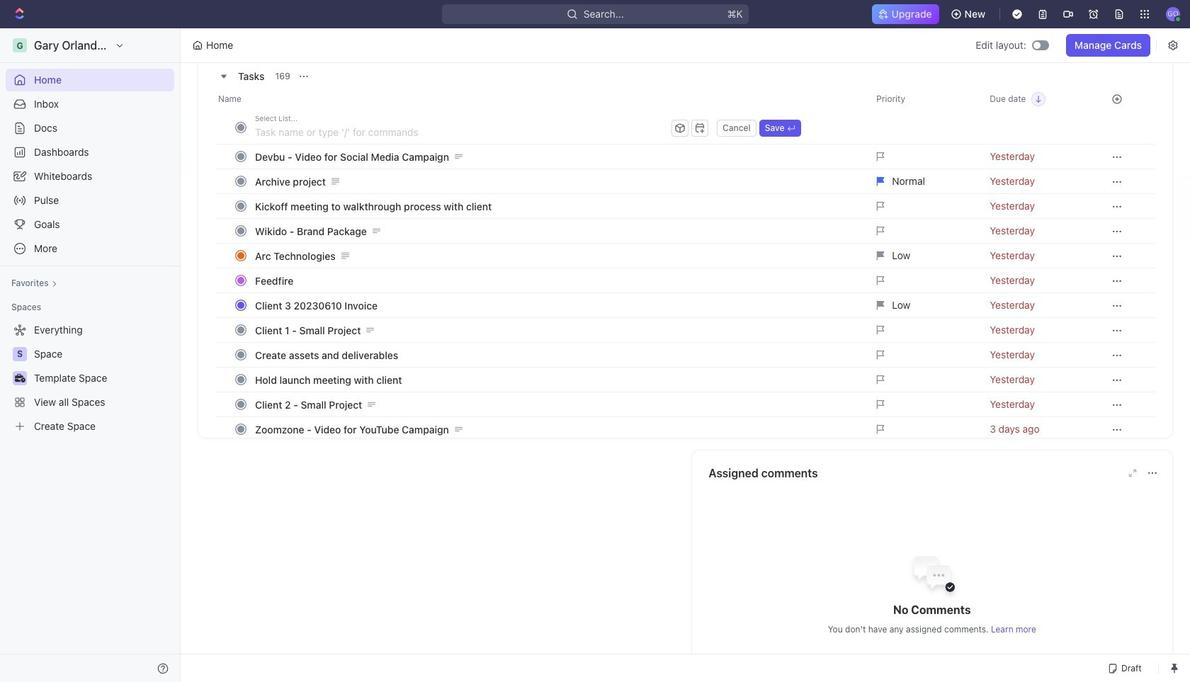 Task type: vqa. For each thing, say whether or not it's contained in the screenshot.
"projects" "link"
no



Task type: locate. For each thing, give the bounding box(es) containing it.
gary orlando's workspace, , element
[[13, 38, 27, 52]]

tree
[[6, 319, 174, 438]]

sidebar navigation
[[0, 28, 184, 683]]



Task type: describe. For each thing, give the bounding box(es) containing it.
space, , element
[[13, 347, 27, 362]]

tree inside sidebar navigation
[[6, 319, 174, 438]]

Task name or type '/' for commands text field
[[255, 121, 669, 143]]

business time image
[[15, 374, 25, 383]]



